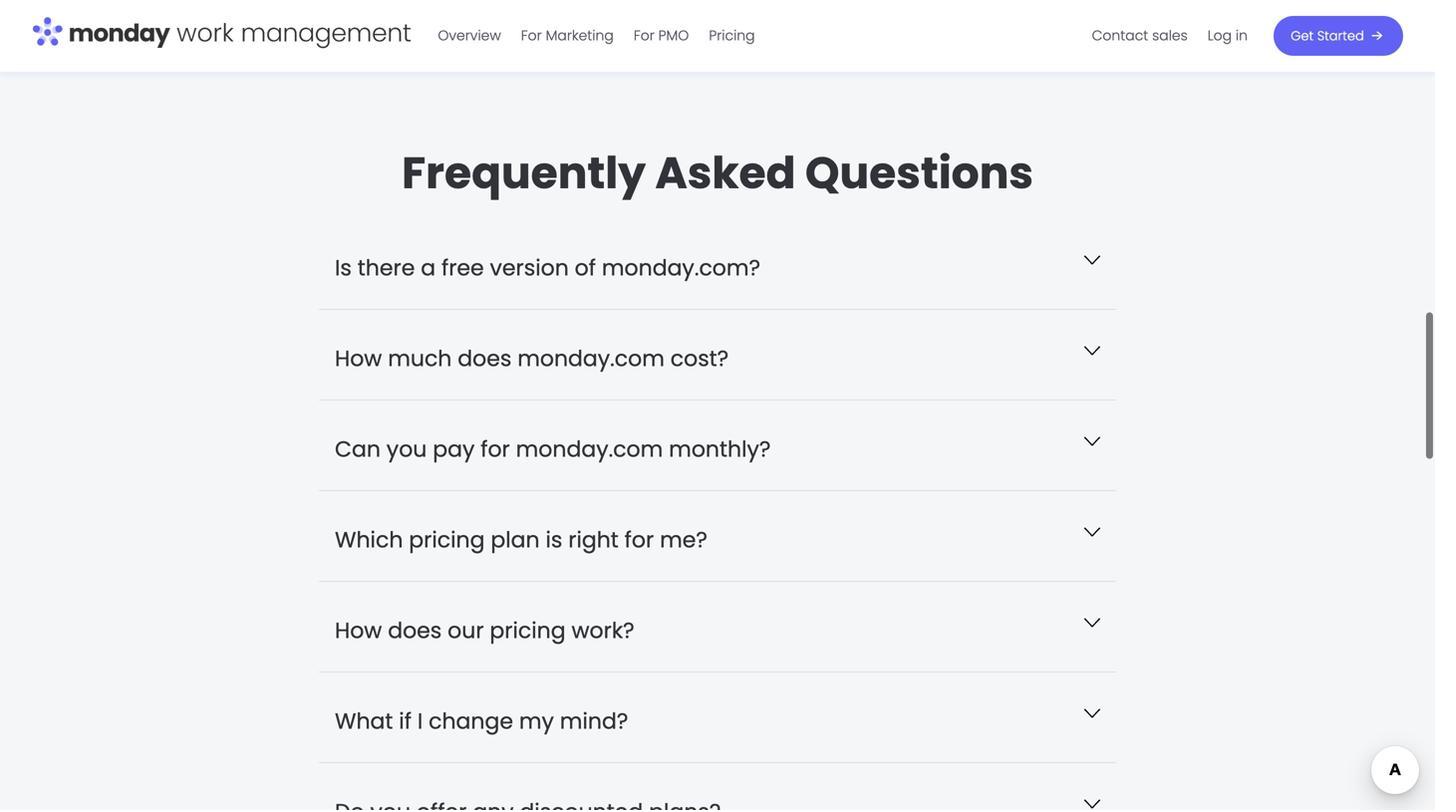Task type: describe. For each thing, give the bounding box(es) containing it.
pricing inside how does our pricing work? "dropdown button"
[[490, 615, 566, 646]]

monthly?
[[669, 434, 771, 464]]

for for for marketing
[[521, 26, 542, 45]]

me?
[[660, 525, 708, 555]]

for inside dropdown button
[[625, 525, 654, 555]]

there
[[358, 253, 415, 283]]

pricing inside "which pricing plan is right for me?" dropdown button
[[409, 525, 485, 555]]

how much does monday.com cost?
[[335, 343, 729, 374]]

is there a free version of monday.com?
[[335, 253, 761, 283]]

version
[[490, 253, 569, 283]]

monday.com inside can you pay for monday.com monthly? dropdown button
[[516, 434, 663, 464]]

pay
[[433, 434, 475, 464]]

can
[[335, 434, 381, 464]]

does inside dropdown button
[[458, 343, 512, 374]]

what
[[335, 706, 393, 737]]

monday.com inside how much does monday.com cost? dropdown button
[[518, 343, 665, 374]]

get started button
[[1274, 16, 1404, 56]]

i
[[418, 706, 423, 737]]

mind?
[[560, 706, 628, 737]]

for pmo link
[[624, 20, 699, 52]]

contact sales
[[1092, 26, 1188, 45]]

right
[[569, 525, 619, 555]]

if
[[399, 706, 412, 737]]

for marketing link
[[511, 20, 624, 52]]

what if i change my mind?
[[335, 706, 628, 737]]

contact sales link
[[1082, 20, 1198, 52]]

for pmo
[[634, 26, 689, 45]]

a
[[421, 253, 436, 283]]

which pricing plan is right for me? button
[[319, 491, 1117, 581]]

how for how does our pricing work?
[[335, 615, 382, 646]]

what if i change my mind? button
[[319, 673, 1117, 763]]

log in link
[[1198, 20, 1258, 52]]

is there a free version of monday.com? button
[[319, 219, 1117, 309]]

pmo
[[659, 26, 689, 45]]

my
[[519, 706, 554, 737]]

how much does monday.com cost? button
[[319, 310, 1117, 400]]



Task type: vqa. For each thing, say whether or not it's contained in the screenshot.
"ALL"
no



Task type: locate. For each thing, give the bounding box(es) containing it.
contact
[[1092, 26, 1149, 45]]

how does our pricing work? button
[[319, 582, 1117, 672]]

how does our pricing work?
[[335, 615, 635, 646]]

how up what
[[335, 615, 382, 646]]

does inside "dropdown button"
[[388, 615, 442, 646]]

monday.com
[[518, 343, 665, 374], [516, 434, 663, 464]]

you
[[387, 434, 427, 464]]

is
[[546, 525, 563, 555]]

get started
[[1291, 27, 1365, 45]]

log in
[[1208, 26, 1248, 45]]

monday.com work management image
[[32, 13, 412, 55]]

pricing
[[709, 26, 755, 45]]

frequently
[[402, 142, 646, 204]]

of
[[575, 253, 596, 283]]

1 horizontal spatial does
[[458, 343, 512, 374]]

1 vertical spatial for
[[625, 525, 654, 555]]

which
[[335, 525, 403, 555]]

0 vertical spatial pricing
[[409, 525, 485, 555]]

plan
[[491, 525, 540, 555]]

change
[[429, 706, 513, 737]]

1 vertical spatial pricing
[[490, 615, 566, 646]]

our
[[448, 615, 484, 646]]

how inside dropdown button
[[335, 343, 382, 374]]

for right "pay"
[[481, 434, 510, 464]]

for marketing
[[521, 26, 614, 45]]

for inside dropdown button
[[481, 434, 510, 464]]

much
[[388, 343, 452, 374]]

1 horizontal spatial for
[[634, 26, 655, 45]]

how inside "dropdown button"
[[335, 615, 382, 646]]

0 horizontal spatial does
[[388, 615, 442, 646]]

0 vertical spatial does
[[458, 343, 512, 374]]

monday.com up right
[[516, 434, 663, 464]]

get
[[1291, 27, 1314, 45]]

2 how from the top
[[335, 615, 382, 646]]

1 vertical spatial does
[[388, 615, 442, 646]]

0 horizontal spatial for
[[521, 26, 542, 45]]

for
[[481, 434, 510, 464], [625, 525, 654, 555]]

for
[[521, 26, 542, 45], [634, 26, 655, 45]]

work?
[[572, 615, 635, 646]]

free
[[442, 253, 484, 283]]

in
[[1236, 26, 1248, 45]]

for left marketing
[[521, 26, 542, 45]]

asked
[[655, 142, 796, 204]]

questions
[[805, 142, 1034, 204]]

2 for from the left
[[634, 26, 655, 45]]

for for for pmo
[[634, 26, 655, 45]]

0 vertical spatial monday.com
[[518, 343, 665, 374]]

overview
[[438, 26, 501, 45]]

0 vertical spatial how
[[335, 343, 382, 374]]

0 vertical spatial for
[[481, 434, 510, 464]]

list containing contact sales
[[1082, 0, 1258, 72]]

for left 'pmo'
[[634, 26, 655, 45]]

1 how from the top
[[335, 343, 382, 374]]

0 horizontal spatial for
[[481, 434, 510, 464]]

does left our
[[388, 615, 442, 646]]

1 horizontal spatial for
[[625, 525, 654, 555]]

log
[[1208, 26, 1232, 45]]

1 horizontal spatial pricing
[[490, 615, 566, 646]]

monday.com?
[[602, 253, 761, 283]]

pricing
[[409, 525, 485, 555], [490, 615, 566, 646]]

sales
[[1153, 26, 1188, 45]]

1 vertical spatial how
[[335, 615, 382, 646]]

which pricing plan is right for me?
[[335, 525, 708, 555]]

cost?
[[671, 343, 729, 374]]

list
[[1082, 0, 1258, 72]]

pricing link
[[699, 20, 765, 52]]

frequently asked questions
[[402, 142, 1034, 204]]

does
[[458, 343, 512, 374], [388, 615, 442, 646]]

how left much
[[335, 343, 382, 374]]

can you pay for monday.com monthly?
[[335, 434, 771, 464]]

pricing right our
[[490, 615, 566, 646]]

is
[[335, 253, 352, 283]]

main element
[[428, 0, 1404, 72]]

0 horizontal spatial pricing
[[409, 525, 485, 555]]

marketing
[[546, 26, 614, 45]]

overview link
[[428, 20, 511, 52]]

monday.com down of
[[518, 343, 665, 374]]

for left me? on the left bottom of page
[[625, 525, 654, 555]]

how
[[335, 343, 382, 374], [335, 615, 382, 646]]

how for how much does monday.com cost?
[[335, 343, 382, 374]]

does right much
[[458, 343, 512, 374]]

pricing left "plan"
[[409, 525, 485, 555]]

started
[[1318, 27, 1365, 45]]

1 vertical spatial monday.com
[[516, 434, 663, 464]]

1 for from the left
[[521, 26, 542, 45]]

for inside 'link'
[[634, 26, 655, 45]]

can you pay for monday.com monthly? button
[[319, 401, 1117, 490]]



